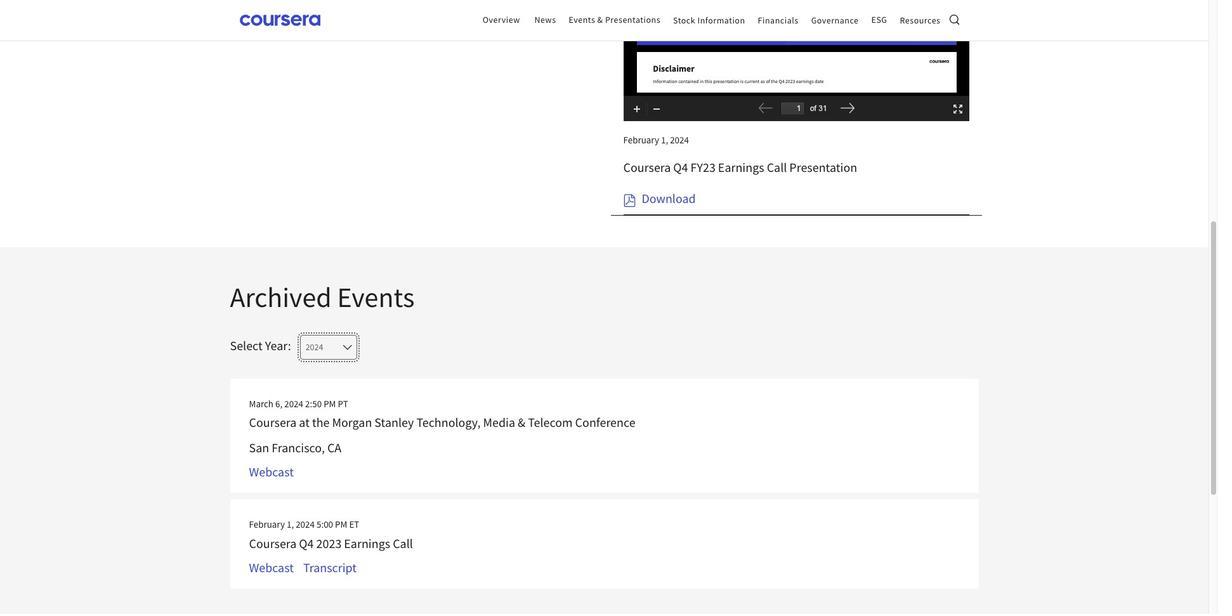 Task type: locate. For each thing, give the bounding box(es) containing it.
1, inside february 1, 2024 5:00 pm  et coursera q4 2023 earnings call
[[287, 518, 294, 530]]

1, up download
[[661, 134, 668, 146]]

0 vertical spatial 1,
[[661, 134, 668, 146]]

1 vertical spatial webcast link
[[249, 559, 294, 576]]

1 vertical spatial earnings
[[344, 535, 390, 551]]

pm left the et
[[335, 518, 347, 530]]

webcast down san
[[249, 464, 294, 480]]

news link
[[535, 8, 556, 33]]

telecom
[[528, 414, 573, 430]]

1,
[[661, 134, 668, 146], [287, 518, 294, 530]]

1 vertical spatial pm
[[335, 518, 347, 530]]

1, left 5:00
[[287, 518, 294, 530]]

0 vertical spatial pm
[[324, 398, 336, 410]]

coursera inside march 6, 2024 2:50 pm  pt coursera at the morgan stanley technology, media & telecom conference
[[249, 414, 296, 430]]

0 vertical spatial &
[[597, 14, 603, 25]]

pm left pt
[[324, 398, 336, 410]]

0 vertical spatial 2024
[[670, 134, 689, 146]]

1 horizontal spatial earnings
[[718, 160, 764, 175]]

earnings right fy23
[[718, 160, 764, 175]]

2024 for stanley
[[284, 398, 303, 410]]

0 horizontal spatial february
[[249, 518, 285, 530]]

q4 left fy23
[[673, 160, 688, 175]]

february left 5:00
[[249, 518, 285, 530]]

1 horizontal spatial &
[[597, 14, 603, 25]]

governance
[[811, 14, 859, 26]]

& inside march 6, 2024 2:50 pm  pt coursera at the morgan stanley technology, media & telecom conference
[[518, 414, 525, 430]]

q4
[[673, 160, 688, 175], [299, 535, 314, 551]]

0 horizontal spatial earnings
[[344, 535, 390, 551]]

2 webcast link from the top
[[249, 559, 294, 576]]

coursera at the morgan stanley technology, media & telecom conference link
[[249, 414, 635, 430]]

webcast
[[249, 464, 294, 480], [249, 559, 294, 575]]

stock information
[[673, 14, 745, 26]]

0 vertical spatial february
[[623, 134, 659, 146]]

2024 left 5:00
[[296, 518, 315, 530]]

call
[[767, 160, 787, 175], [393, 535, 413, 551]]

menu containing overview
[[476, 0, 947, 40]]

morgan
[[332, 414, 372, 430]]

1, for february 1, 2024
[[661, 134, 668, 146]]

2023
[[316, 535, 342, 551]]

overview link
[[483, 8, 520, 33]]

1 horizontal spatial q4
[[673, 160, 688, 175]]

transcript
[[303, 559, 357, 575]]

2024 inside february 1, 2024 5:00 pm  et coursera q4 2023 earnings call
[[296, 518, 315, 530]]

0 horizontal spatial 1,
[[287, 518, 294, 530]]

2024 inside march 6, 2024 2:50 pm  pt coursera at the morgan stanley technology, media & telecom conference
[[284, 398, 303, 410]]

presentation
[[789, 160, 857, 175]]

select year:
[[230, 337, 291, 353]]

& right media
[[518, 414, 525, 430]]

year:
[[265, 337, 291, 353]]

pm for 2023
[[335, 518, 347, 530]]

pm inside march 6, 2024 2:50 pm  pt coursera at the morgan stanley technology, media & telecom conference
[[324, 398, 336, 410]]

2 vertical spatial coursera
[[249, 535, 296, 551]]

news
[[535, 14, 556, 25]]

0 vertical spatial q4
[[673, 160, 688, 175]]

0 horizontal spatial events
[[337, 280, 415, 315]]

february up file pdf line image at the right top of page
[[623, 134, 659, 146]]

1 webcast from the top
[[249, 464, 294, 480]]

coursera for stanley
[[249, 414, 296, 430]]

february for february 1, 2024 5:00 pm  et coursera q4 2023 earnings call
[[249, 518, 285, 530]]

0 vertical spatial coursera
[[623, 160, 671, 175]]

march 6, 2024 2:50 pm  pt coursera at the morgan stanley technology, media & telecom conference
[[249, 398, 635, 430]]

webcast left transcript
[[249, 559, 294, 575]]

0 vertical spatial webcast
[[249, 464, 294, 480]]

2024 up download
[[670, 134, 689, 146]]

coursera
[[623, 160, 671, 175], [249, 414, 296, 430], [249, 535, 296, 551]]

0 vertical spatial events
[[569, 14, 595, 25]]

events
[[569, 14, 595, 25], [337, 280, 415, 315]]

presentations
[[605, 14, 660, 25]]

1 horizontal spatial call
[[767, 160, 787, 175]]

coursera, inc. image
[[239, 14, 320, 26]]

2 webcast from the top
[[249, 559, 294, 575]]

2024 right 6,
[[284, 398, 303, 410]]

& left presentations
[[597, 14, 603, 25]]

1 vertical spatial 2024
[[284, 398, 303, 410]]

1 vertical spatial 1,
[[287, 518, 294, 530]]

1 vertical spatial february
[[249, 518, 285, 530]]

1 horizontal spatial events
[[569, 14, 595, 25]]

0 horizontal spatial &
[[518, 414, 525, 430]]

february
[[623, 134, 659, 146], [249, 518, 285, 530]]

fy23
[[691, 160, 716, 175]]

conference
[[575, 414, 635, 430]]

webcast link
[[249, 464, 294, 480], [249, 559, 294, 576]]

coursera left the 2023 at the left of the page
[[249, 535, 296, 551]]

6,
[[275, 398, 282, 410]]

coursera q4 2023 earnings call link
[[249, 535, 413, 551]]

q4 left the 2023 at the left of the page
[[299, 535, 314, 551]]

archived
[[230, 280, 332, 315]]

0 vertical spatial webcast link
[[249, 464, 294, 480]]

0 horizontal spatial q4
[[299, 535, 314, 551]]

coursera down february 1, 2024
[[623, 160, 671, 175]]

2:50
[[305, 398, 322, 410]]

1 vertical spatial webcast
[[249, 559, 294, 575]]

call inside february 1, 2024 5:00 pm  et coursera q4 2023 earnings call
[[393, 535, 413, 551]]

1 vertical spatial &
[[518, 414, 525, 430]]

francisco,
[[272, 440, 325, 456]]

esg link
[[871, 8, 887, 33]]

1 horizontal spatial 1,
[[661, 134, 668, 146]]

webcast link down san
[[249, 464, 294, 480]]

1 vertical spatial call
[[393, 535, 413, 551]]

transcript link
[[303, 559, 357, 576]]

2 vertical spatial 2024
[[296, 518, 315, 530]]

0 horizontal spatial call
[[393, 535, 413, 551]]

1 vertical spatial q4
[[299, 535, 314, 551]]

menu
[[476, 0, 947, 40]]

1 horizontal spatial february
[[623, 134, 659, 146]]

toggle search image
[[949, 14, 960, 26]]

pm inside february 1, 2024 5:00 pm  et coursera q4 2023 earnings call
[[335, 518, 347, 530]]

2024
[[670, 134, 689, 146], [284, 398, 303, 410], [296, 518, 315, 530]]

the
[[312, 414, 330, 430]]

earnings
[[718, 160, 764, 175], [344, 535, 390, 551]]

february inside february 1, 2024 5:00 pm  et coursera q4 2023 earnings call
[[249, 518, 285, 530]]

webcast link left transcript link
[[249, 559, 294, 576]]

ca
[[327, 440, 341, 456]]

select
[[230, 337, 263, 353]]

&
[[597, 14, 603, 25], [518, 414, 525, 430]]

q4 inside february 1, 2024 5:00 pm  et coursera q4 2023 earnings call
[[299, 535, 314, 551]]

february 1, 2024 5:00 pm  et coursera q4 2023 earnings call
[[249, 518, 413, 551]]

1 vertical spatial coursera
[[249, 414, 296, 430]]

archived events
[[230, 280, 415, 315]]

earnings down the et
[[344, 535, 390, 551]]

coursera down 6,
[[249, 414, 296, 430]]

coursera inside february 1, 2024 5:00 pm  et coursera q4 2023 earnings call
[[249, 535, 296, 551]]

pm
[[324, 398, 336, 410], [335, 518, 347, 530]]

governance link
[[811, 8, 859, 32]]

stock
[[673, 14, 695, 26]]



Task type: describe. For each thing, give the bounding box(es) containing it.
february for february 1, 2024
[[623, 134, 659, 146]]

technology,
[[416, 414, 481, 430]]

february 1, 2024
[[623, 134, 689, 146]]

events & presentations link
[[569, 8, 660, 33]]

governance button
[[805, 8, 865, 32]]

coursera for call
[[249, 535, 296, 551]]

resources link
[[900, 8, 941, 32]]

overview
[[483, 14, 520, 25]]

financials button
[[752, 8, 805, 32]]

resources button
[[894, 8, 947, 32]]

pm for the
[[324, 398, 336, 410]]

download link
[[623, 191, 696, 206]]

file pdf line image
[[623, 191, 639, 206]]

pt
[[338, 398, 348, 410]]

resources
[[900, 14, 941, 26]]

et
[[349, 518, 359, 530]]

1 webcast link from the top
[[249, 464, 294, 480]]

march
[[249, 398, 273, 410]]

at
[[299, 414, 310, 430]]

san francisco, ca
[[249, 440, 341, 456]]

download
[[642, 191, 696, 206]]

media
[[483, 414, 515, 430]]

san
[[249, 440, 269, 456]]

5:00
[[317, 518, 333, 530]]

earnings inside february 1, 2024 5:00 pm  et coursera q4 2023 earnings call
[[344, 535, 390, 551]]

coursera q4 fy23 earnings call presentation
[[623, 160, 857, 175]]

stock information button
[[667, 8, 752, 32]]

1 vertical spatial events
[[337, 280, 415, 315]]

financials link
[[758, 8, 799, 32]]

stanley
[[375, 414, 414, 430]]

stock information link
[[673, 8, 745, 32]]

0 vertical spatial call
[[767, 160, 787, 175]]

2024 for call
[[296, 518, 315, 530]]

esg
[[871, 14, 887, 25]]

information
[[698, 14, 745, 26]]

financials
[[758, 14, 799, 26]]

0 vertical spatial earnings
[[718, 160, 764, 175]]

1, for february 1, 2024 5:00 pm  et coursera q4 2023 earnings call
[[287, 518, 294, 530]]

events & presentations
[[569, 14, 660, 25]]



Task type: vqa. For each thing, say whether or not it's contained in the screenshot.
2024 related to Call
yes



